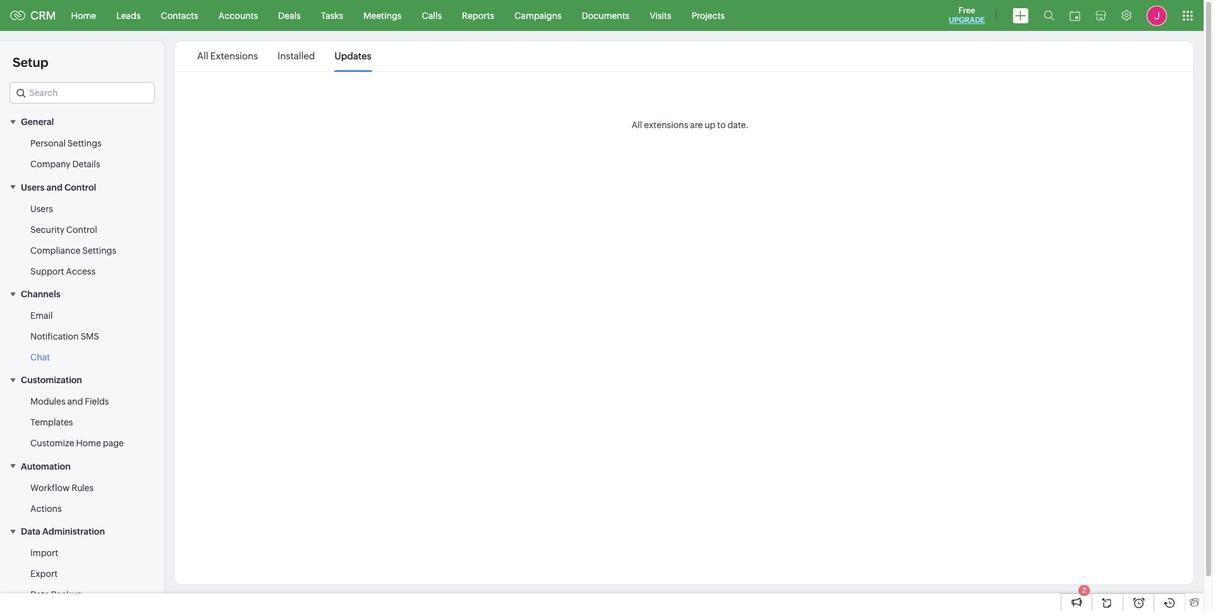 Task type: describe. For each thing, give the bounding box(es) containing it.
workflow rules
[[30, 483, 94, 494]]

company
[[30, 160, 71, 170]]

control inside dropdown button
[[64, 182, 96, 193]]

channels region
[[0, 306, 164, 369]]

general
[[21, 117, 54, 127]]

2
[[1083, 587, 1087, 595]]

documents
[[582, 10, 630, 21]]

calls
[[422, 10, 442, 21]]

deals
[[278, 10, 301, 21]]

installed link
[[278, 42, 315, 71]]

security control
[[30, 225, 97, 235]]

visits link
[[640, 0, 682, 31]]

chat
[[30, 353, 50, 363]]

documents link
[[572, 0, 640, 31]]

crm link
[[10, 9, 56, 22]]

create menu element
[[1006, 0, 1037, 31]]

modules and fields
[[30, 397, 109, 407]]

reports
[[462, 10, 495, 21]]

modules
[[30, 397, 66, 407]]

data administration button
[[0, 520, 164, 544]]

all extensions are up to date.
[[632, 120, 749, 130]]

security control link
[[30, 224, 97, 236]]

channels button
[[0, 282, 164, 306]]

tasks
[[321, 10, 343, 21]]

extensions
[[644, 120, 689, 130]]

data administration region
[[0, 544, 164, 612]]

access
[[66, 267, 95, 277]]

date.
[[728, 120, 749, 130]]

contacts link
[[151, 0, 209, 31]]

free
[[959, 6, 976, 15]]

backup
[[51, 590, 82, 601]]

reports link
[[452, 0, 505, 31]]

create menu image
[[1013, 8, 1029, 23]]

free upgrade
[[949, 6, 985, 25]]

to
[[718, 120, 726, 130]]

import
[[30, 549, 58, 559]]

settings for personal settings
[[68, 139, 102, 149]]

accounts
[[219, 10, 258, 21]]

support
[[30, 267, 64, 277]]

workflow
[[30, 483, 70, 494]]

email link
[[30, 310, 53, 322]]

updates link
[[335, 42, 372, 71]]

control inside region
[[66, 225, 97, 235]]

notification
[[30, 332, 79, 342]]

contacts
[[161, 10, 198, 21]]

workflow rules link
[[30, 482, 94, 495]]

meetings link
[[354, 0, 412, 31]]

channels
[[21, 290, 60, 300]]

are
[[690, 120, 703, 130]]

chat link
[[30, 351, 50, 364]]

profile element
[[1140, 0, 1175, 31]]

personal settings
[[30, 139, 102, 149]]

deals link
[[268, 0, 311, 31]]

crm
[[30, 9, 56, 22]]

templates link
[[30, 417, 73, 429]]

customization
[[21, 376, 82, 386]]

users link
[[30, 203, 53, 215]]

meetings
[[364, 10, 402, 21]]

leads link
[[106, 0, 151, 31]]

users for users and control
[[21, 182, 45, 193]]

personal settings link
[[30, 137, 102, 150]]

security
[[30, 225, 64, 235]]

all for all extensions
[[197, 51, 208, 61]]

all extensions
[[197, 51, 258, 61]]

up
[[705, 120, 716, 130]]

details
[[72, 160, 100, 170]]

compliance settings
[[30, 246, 116, 256]]



Task type: vqa. For each thing, say whether or not it's contained in the screenshot.


Task type: locate. For each thing, give the bounding box(es) containing it.
0 vertical spatial users
[[21, 182, 45, 193]]

automation button
[[0, 455, 164, 478]]

data for data backup
[[30, 590, 49, 601]]

customization button
[[0, 369, 164, 392]]

settings inside "compliance settings" link
[[82, 246, 116, 256]]

users and control
[[21, 182, 96, 193]]

export link
[[30, 568, 58, 581]]

modules and fields link
[[30, 396, 109, 409]]

data up import link
[[21, 527, 40, 537]]

customize home page link
[[30, 438, 124, 450]]

general region
[[0, 134, 164, 175]]

0 vertical spatial settings
[[68, 139, 102, 149]]

templates
[[30, 418, 73, 428]]

compliance settings link
[[30, 244, 116, 257]]

and left 'fields'
[[67, 397, 83, 407]]

all extensions link
[[197, 42, 258, 71]]

email
[[30, 311, 53, 321]]

1 vertical spatial control
[[66, 225, 97, 235]]

all for all extensions are up to date.
[[632, 120, 642, 130]]

actions
[[30, 504, 62, 514]]

users up users link
[[21, 182, 45, 193]]

notification sms link
[[30, 331, 99, 343]]

control up compliance settings
[[66, 225, 97, 235]]

campaigns link
[[505, 0, 572, 31]]

settings up details
[[68, 139, 102, 149]]

automation
[[21, 462, 71, 472]]

1 vertical spatial settings
[[82, 246, 116, 256]]

projects
[[692, 10, 725, 21]]

customization region
[[0, 392, 164, 455]]

and down company
[[46, 182, 63, 193]]

0 horizontal spatial all
[[197, 51, 208, 61]]

data inside "dropdown button"
[[21, 527, 40, 537]]

settings
[[68, 139, 102, 149], [82, 246, 116, 256]]

company details
[[30, 160, 100, 170]]

1 vertical spatial home
[[76, 439, 101, 449]]

tasks link
[[311, 0, 354, 31]]

0 vertical spatial control
[[64, 182, 96, 193]]

actions link
[[30, 503, 62, 516]]

users inside dropdown button
[[21, 182, 45, 193]]

data backup link
[[30, 589, 82, 602]]

1 horizontal spatial and
[[67, 397, 83, 407]]

settings for compliance settings
[[82, 246, 116, 256]]

leads
[[116, 10, 141, 21]]

data
[[21, 527, 40, 537], [30, 590, 49, 601]]

data inside region
[[30, 590, 49, 601]]

customize
[[30, 439, 74, 449]]

0 vertical spatial all
[[197, 51, 208, 61]]

personal
[[30, 139, 66, 149]]

import link
[[30, 547, 58, 560]]

search image
[[1044, 10, 1055, 21]]

control
[[64, 182, 96, 193], [66, 225, 97, 235]]

users
[[21, 182, 45, 193], [30, 204, 53, 214]]

1 vertical spatial users
[[30, 204, 53, 214]]

settings up access on the top left of the page
[[82, 246, 116, 256]]

data down export link
[[30, 590, 49, 601]]

upgrade
[[949, 16, 985, 25]]

1 vertical spatial data
[[30, 590, 49, 601]]

1 vertical spatial all
[[632, 120, 642, 130]]

1 horizontal spatial all
[[632, 120, 642, 130]]

profile image
[[1147, 5, 1168, 26]]

and for users
[[46, 182, 63, 193]]

rules
[[72, 483, 94, 494]]

users and control region
[[0, 199, 164, 282]]

and inside modules and fields link
[[67, 397, 83, 407]]

home up automation dropdown button
[[76, 439, 101, 449]]

data administration
[[21, 527, 105, 537]]

0 vertical spatial home
[[71, 10, 96, 21]]

home right crm
[[71, 10, 96, 21]]

home link
[[61, 0, 106, 31]]

administration
[[42, 527, 105, 537]]

projects link
[[682, 0, 735, 31]]

general button
[[0, 110, 164, 134]]

and for modules
[[67, 397, 83, 407]]

and
[[46, 182, 63, 193], [67, 397, 83, 407]]

data for data administration
[[21, 527, 40, 537]]

installed
[[278, 51, 315, 61]]

and inside users and control dropdown button
[[46, 182, 63, 193]]

1 vertical spatial and
[[67, 397, 83, 407]]

customize home page
[[30, 439, 124, 449]]

search element
[[1037, 0, 1063, 31]]

support access link
[[30, 265, 95, 278]]

calls link
[[412, 0, 452, 31]]

users up security
[[30, 204, 53, 214]]

automation region
[[0, 478, 164, 520]]

home inside the 'customization' region
[[76, 439, 101, 449]]

notification sms
[[30, 332, 99, 342]]

campaigns
[[515, 10, 562, 21]]

data backup
[[30, 590, 82, 601]]

all
[[197, 51, 208, 61], [632, 120, 642, 130]]

accounts link
[[209, 0, 268, 31]]

support access
[[30, 267, 95, 277]]

setup
[[13, 55, 48, 70]]

users inside region
[[30, 204, 53, 214]]

users and control button
[[0, 175, 164, 199]]

0 horizontal spatial and
[[46, 182, 63, 193]]

control down details
[[64, 182, 96, 193]]

0 vertical spatial data
[[21, 527, 40, 537]]

users for users
[[30, 204, 53, 214]]

settings inside personal settings link
[[68, 139, 102, 149]]

calendar image
[[1070, 10, 1081, 21]]

extensions
[[210, 51, 258, 61]]

visits
[[650, 10, 672, 21]]

None field
[[9, 82, 155, 104]]

0 vertical spatial and
[[46, 182, 63, 193]]

sms
[[81, 332, 99, 342]]

page
[[103, 439, 124, 449]]

export
[[30, 570, 58, 580]]

fields
[[85, 397, 109, 407]]

updates
[[335, 51, 372, 61]]

Search text field
[[10, 83, 154, 103]]

compliance
[[30, 246, 81, 256]]

company details link
[[30, 158, 100, 171]]



